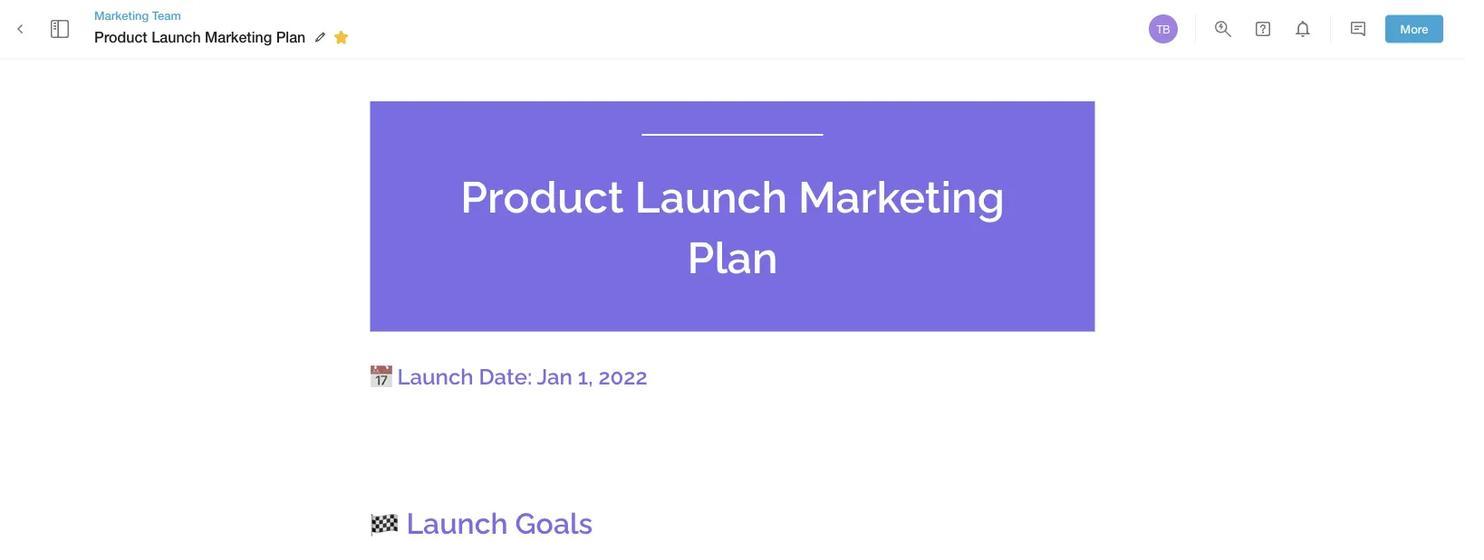 Task type: describe. For each thing, give the bounding box(es) containing it.
marketing team link
[[94, 7, 355, 24]]

more
[[1400, 22, 1428, 36]]

0 vertical spatial marketing
[[94, 8, 149, 22]]

team
[[152, 8, 181, 22]]

1,
[[578, 365, 593, 390]]

tb button
[[1146, 12, 1181, 46]]

0 vertical spatial product
[[94, 28, 147, 46]]

🏁 launch goals
[[370, 507, 593, 541]]

0 horizontal spatial plan
[[276, 28, 306, 46]]

marketing inside "product launch marketing plan"
[[798, 172, 1005, 222]]

📅
[[370, 365, 392, 390]]

marketing team
[[94, 8, 181, 22]]

📅 launch date: jan 1, 2022
[[370, 365, 648, 390]]



Task type: locate. For each thing, give the bounding box(es) containing it.
product
[[94, 28, 147, 46], [460, 172, 624, 222]]

1 vertical spatial product launch marketing plan
[[460, 172, 1015, 283]]

date:
[[479, 365, 532, 390]]

1 horizontal spatial marketing
[[205, 28, 272, 46]]

marketing
[[94, 8, 149, 22], [205, 28, 272, 46], [798, 172, 1005, 222]]

2 horizontal spatial marketing
[[798, 172, 1005, 222]]

product launch marketing plan
[[94, 28, 306, 46], [460, 172, 1015, 283]]

1 vertical spatial marketing
[[205, 28, 272, 46]]

plan
[[276, 28, 306, 46], [687, 233, 778, 283]]

plan inside "product launch marketing plan"
[[687, 233, 778, 283]]

0 vertical spatial plan
[[276, 28, 306, 46]]

1 horizontal spatial product
[[460, 172, 624, 222]]

1 horizontal spatial product launch marketing plan
[[460, 172, 1015, 283]]

🏁
[[370, 507, 399, 541]]

product inside "product launch marketing plan"
[[460, 172, 624, 222]]

jan
[[537, 365, 573, 390]]

tb
[[1157, 23, 1170, 35]]

launch
[[151, 28, 201, 46], [635, 172, 787, 222], [397, 365, 474, 390], [406, 507, 508, 541]]

2022
[[598, 365, 648, 390]]

0 horizontal spatial marketing
[[94, 8, 149, 22]]

0 horizontal spatial product launch marketing plan
[[94, 28, 306, 46]]

0 vertical spatial product launch marketing plan
[[94, 28, 306, 46]]

2 vertical spatial marketing
[[798, 172, 1005, 222]]

remove favorite image
[[330, 26, 352, 48]]

1 vertical spatial product
[[460, 172, 624, 222]]

1 horizontal spatial plan
[[687, 233, 778, 283]]

0 horizontal spatial product
[[94, 28, 147, 46]]

goals
[[515, 507, 593, 541]]

1 vertical spatial plan
[[687, 233, 778, 283]]

more button
[[1385, 15, 1443, 43]]



Task type: vqa. For each thing, say whether or not it's contained in the screenshot.
the Date:
yes



